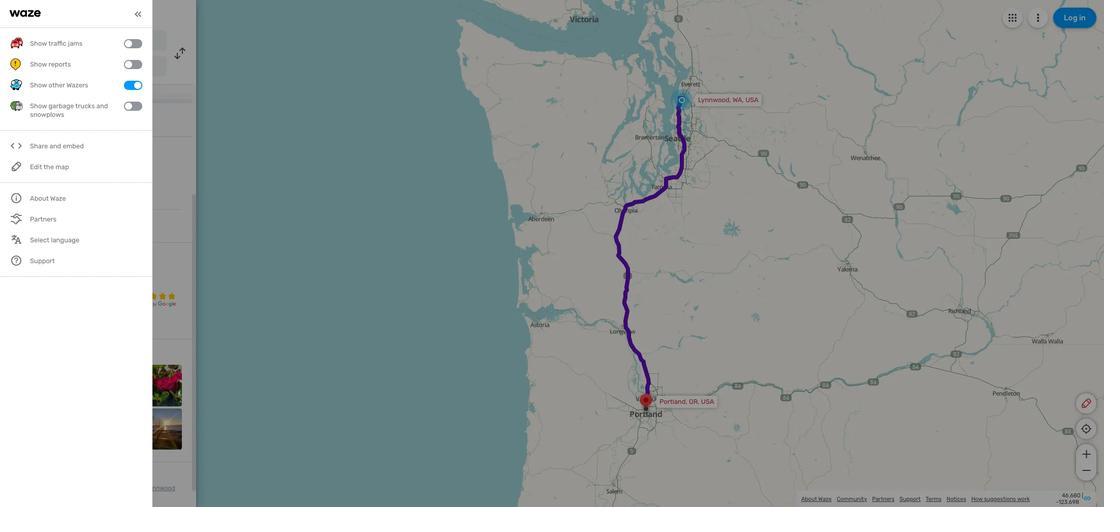 Task type: describe. For each thing, give the bounding box(es) containing it.
work
[[1017, 496, 1030, 502]]

support link
[[900, 496, 921, 502]]

1 horizontal spatial wa,
[[74, 38, 85, 45]]

review
[[10, 250, 34, 259]]

usa inside portland or, usa
[[80, 64, 92, 71]]

partners
[[872, 496, 895, 502]]

community
[[837, 496, 867, 502]]

notices link
[[947, 496, 966, 502]]

lynnwood, lynnwood driving directions link
[[10, 485, 175, 501]]

5 4 3
[[10, 264, 15, 289]]

link image
[[1083, 494, 1091, 502]]

0 vertical spatial lynnwood
[[37, 37, 71, 46]]

lynnwood, for wa,
[[698, 96, 731, 104]]

driving
[[10, 494, 30, 501]]

code image
[[10, 140, 23, 153]]

1 vertical spatial lynnwood wa, usa
[[10, 148, 61, 171]]

portland or, usa
[[37, 62, 92, 71]]

0 vertical spatial directions
[[93, 8, 135, 19]]

about
[[801, 496, 817, 502]]

suggestions
[[984, 496, 1016, 502]]

embed
[[63, 142, 84, 150]]

share and embed
[[30, 142, 84, 150]]

about waze link
[[801, 496, 832, 502]]

terms link
[[926, 496, 942, 502]]

location image
[[10, 60, 22, 72]]

directions inside lynnwood, lynnwood driving directions
[[31, 494, 60, 501]]

partners link
[[872, 496, 895, 502]]

or, for portland
[[69, 64, 79, 71]]

2 vertical spatial wa,
[[10, 162, 22, 171]]

lynnwood, for lynnwood
[[114, 485, 145, 492]]

image 4 of lynnwood, lynnwood image
[[140, 365, 182, 406]]

driving
[[61, 8, 91, 19]]

share and embed link
[[10, 136, 142, 157]]

computer image
[[10, 220, 22, 232]]

2 horizontal spatial wa,
[[733, 96, 744, 104]]

lynnwood inside lynnwood, lynnwood driving directions
[[146, 485, 175, 492]]

lynnwood, wa, usa
[[698, 96, 759, 104]]

5 for 5
[[130, 259, 148, 292]]

community link
[[837, 496, 867, 502]]

|
[[1082, 492, 1083, 499]]



Task type: locate. For each thing, give the bounding box(es) containing it.
current location image
[[10, 35, 22, 47]]

image 8 of lynnwood, lynnwood image
[[140, 408, 182, 450]]

how suggestions work link
[[971, 496, 1030, 502]]

lynnwood wa, usa up portland or, usa
[[37, 37, 98, 46]]

4
[[10, 272, 15, 281]]

summary
[[35, 250, 67, 259]]

1 vertical spatial lynnwood
[[10, 148, 61, 161]]

1 horizontal spatial or,
[[689, 398, 699, 405]]

notices
[[947, 496, 966, 502]]

1 vertical spatial wa,
[[733, 96, 744, 104]]

or, for portland,
[[689, 398, 699, 405]]

directions right driving
[[93, 8, 135, 19]]

zoom out image
[[1080, 464, 1093, 477]]

1 horizontal spatial 5
[[130, 259, 148, 292]]

5
[[130, 259, 148, 292], [10, 264, 14, 272]]

lynnwood
[[37, 37, 71, 46], [10, 148, 61, 161], [146, 485, 175, 492]]

wa,
[[74, 38, 85, 45], [733, 96, 744, 104], [10, 162, 22, 171]]

lynnwood wa, usa
[[37, 37, 98, 46], [10, 148, 61, 171]]

usa
[[86, 38, 98, 45], [80, 64, 92, 71], [745, 96, 759, 104], [24, 162, 38, 171], [701, 398, 714, 405]]

miles
[[45, 77, 64, 84]]

2 vertical spatial lynnwood
[[146, 485, 175, 492]]

0 vertical spatial lynnwood,
[[698, 96, 731, 104]]

review summary
[[10, 250, 67, 259]]

1 horizontal spatial lynnwood,
[[698, 96, 731, 104]]

zoom in image
[[1080, 448, 1093, 460]]

lynnwood, inside lynnwood, lynnwood driving directions
[[114, 485, 145, 492]]

portland
[[37, 62, 65, 71]]

3
[[10, 280, 14, 289]]

or,
[[69, 64, 79, 71], [689, 398, 699, 405]]

5 inside 5 4 3
[[10, 264, 14, 272]]

or, right the portland,
[[689, 398, 699, 405]]

directions right the driving
[[31, 494, 60, 501]]

-
[[1056, 499, 1059, 506]]

0 vertical spatial or,
[[69, 64, 79, 71]]

0 horizontal spatial wa,
[[10, 162, 22, 171]]

how
[[971, 496, 983, 502]]

driving directions
[[61, 8, 135, 19]]

pencil image
[[1080, 397, 1092, 410]]

lynnwood, lynnwood driving directions
[[10, 485, 175, 501]]

portland, or, usa
[[660, 398, 714, 405]]

1 vertical spatial lynnwood,
[[114, 485, 145, 492]]

support
[[900, 496, 921, 502]]

share
[[30, 142, 48, 150]]

46.680 | -123.698
[[1056, 492, 1083, 506]]

terms
[[926, 496, 942, 502]]

0 horizontal spatial 5
[[10, 264, 14, 272]]

46.680
[[1062, 492, 1081, 499]]

5 for 5 4 3
[[10, 264, 14, 272]]

lynnwood,
[[698, 96, 731, 104], [114, 485, 145, 492]]

about waze community partners support terms notices how suggestions work
[[801, 496, 1030, 502]]

0 horizontal spatial directions
[[31, 494, 60, 501]]

portland,
[[660, 398, 687, 405]]

and
[[50, 142, 61, 150]]

190.1
[[28, 77, 43, 84]]

190.1 miles
[[28, 77, 64, 84]]

lynnwood wa, usa left embed
[[10, 148, 61, 171]]

or, inside portland or, usa
[[69, 64, 79, 71]]

waze
[[818, 496, 832, 502]]

0 horizontal spatial lynnwood,
[[114, 485, 145, 492]]

0 horizontal spatial or,
[[69, 64, 79, 71]]

or, right portland
[[69, 64, 79, 71]]

0 vertical spatial wa,
[[74, 38, 85, 45]]

0 vertical spatial lynnwood wa, usa
[[37, 37, 98, 46]]

1 vertical spatial directions
[[31, 494, 60, 501]]

directions
[[93, 8, 135, 19], [31, 494, 60, 501]]

www.ci.lynnwood.wa.us
[[30, 222, 109, 230]]

123.698
[[1059, 499, 1079, 506]]

1 vertical spatial or,
[[689, 398, 699, 405]]

1 horizontal spatial directions
[[93, 8, 135, 19]]



Task type: vqa. For each thing, say whether or not it's contained in the screenshot.
map corresponding to Embed a map
no



